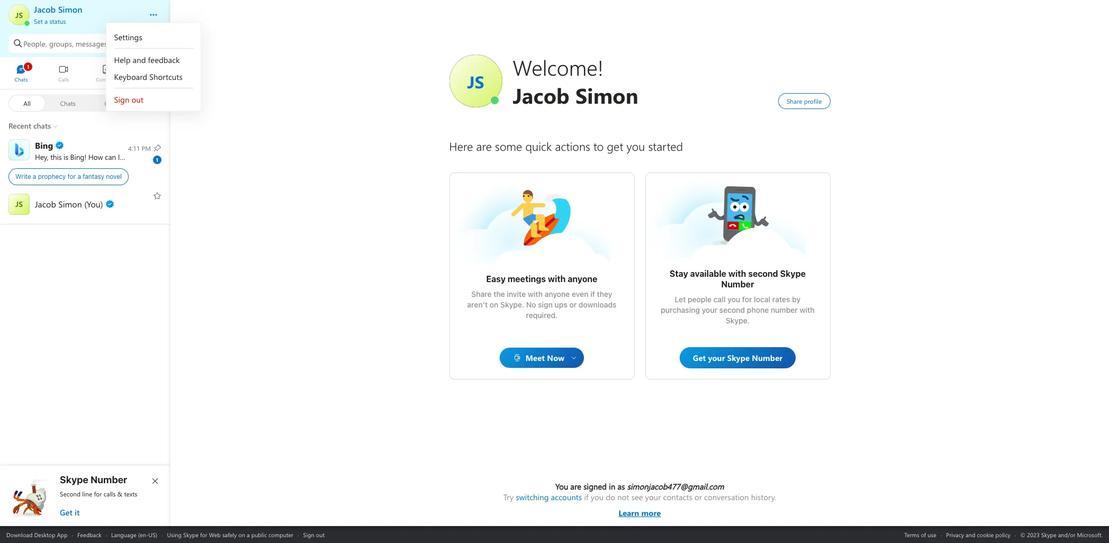 Task type: describe. For each thing, give the bounding box(es) containing it.
privacy and cookie policy link
[[946, 531, 1011, 539]]

desktop
[[34, 531, 55, 539]]

download desktop app link
[[6, 531, 68, 539]]

required.
[[526, 311, 558, 320]]

privacy
[[946, 531, 964, 539]]

1 vertical spatial skype
[[60, 474, 88, 486]]

is
[[64, 152, 68, 162]]

more
[[641, 508, 661, 518]]

can
[[105, 152, 116, 162]]

using skype for web safely on a public computer link
[[167, 531, 293, 539]]

app
[[57, 531, 68, 539]]

0 vertical spatial you
[[137, 152, 149, 162]]

they
[[597, 290, 612, 299]]

feedback
[[77, 531, 102, 539]]

try switching accounts if you do not see your contacts or conversation history. learn more
[[503, 492, 776, 518]]

invite
[[507, 290, 526, 299]]

messages,
[[76, 38, 109, 48]]

skype. inside share the invite with anyone even if they aren't on skype. no sign ups or downloads required.
[[500, 300, 524, 309]]

feedback link
[[77, 531, 102, 539]]

calls
[[104, 490, 116, 498]]

write
[[15, 173, 31, 181]]

share the invite with anyone even if they aren't on skype. no sign ups or downloads required.
[[467, 290, 619, 320]]

for inside skype number element
[[94, 490, 102, 498]]

you are signed in as
[[556, 481, 627, 492]]

out
[[316, 531, 325, 539]]

number
[[771, 306, 798, 315]]

by
[[792, 295, 801, 304]]

channels
[[105, 99, 130, 107]]

and
[[966, 531, 976, 539]]

or inside share the invite with anyone even if they aren't on skype. no sign ups or downloads required.
[[569, 300, 577, 309]]

do
[[606, 492, 615, 502]]

local
[[754, 295, 771, 304]]

skype inside stay available with second skype number
[[780, 269, 806, 279]]

number inside stay available with second skype number
[[721, 280, 754, 289]]

easy meetings with anyone
[[486, 274, 598, 284]]

mansurfer
[[510, 189, 548, 200]]

aren't
[[467, 300, 488, 309]]

sign out link
[[303, 531, 325, 539]]

try
[[503, 492, 514, 502]]

hey,
[[35, 152, 48, 162]]

skype. inside let people call you for local rates by purchasing your second phone number with skype.
[[726, 316, 750, 325]]

download desktop app
[[6, 531, 68, 539]]

&
[[117, 490, 122, 498]]

meetings
[[508, 274, 546, 284]]

privacy and cookie policy
[[946, 531, 1011, 539]]

computer
[[269, 531, 293, 539]]

switching accounts link
[[516, 492, 582, 502]]

ups
[[555, 300, 568, 309]]

(en-
[[138, 531, 148, 539]]

people,
[[23, 38, 47, 48]]

rates
[[772, 295, 790, 304]]

you inside try switching accounts if you do not see your contacts or conversation history. learn more
[[591, 492, 604, 502]]

cookie
[[977, 531, 994, 539]]

whosthis
[[706, 184, 739, 195]]

set a status
[[34, 17, 66, 25]]

this
[[50, 152, 62, 162]]

people, groups, messages, web button
[[8, 34, 140, 53]]

learn more link
[[503, 502, 776, 518]]

how
[[88, 152, 103, 162]]

set
[[34, 17, 43, 25]]

easy
[[486, 274, 506, 284]]

signed
[[584, 481, 607, 492]]

phone
[[747, 306, 769, 315]]

it
[[75, 507, 80, 518]]

see
[[631, 492, 643, 502]]

people, groups, messages, web
[[23, 38, 124, 48]]

sign
[[303, 531, 314, 539]]

texts
[[124, 490, 137, 498]]

switching
[[516, 492, 549, 502]]

using
[[167, 531, 182, 539]]

conversation
[[704, 492, 749, 502]]

language (en-us) link
[[111, 531, 157, 539]]

not
[[617, 492, 629, 502]]

web
[[209, 531, 221, 539]]

help
[[122, 152, 135, 162]]

for right prophecy
[[68, 173, 76, 181]]

today?
[[151, 152, 172, 162]]

your inside try switching accounts if you do not see your contacts or conversation history. learn more
[[645, 492, 661, 502]]

if inside share the invite with anyone even if they aren't on skype. no sign ups or downloads required.
[[590, 290, 595, 299]]

download
[[6, 531, 32, 539]]



Task type: locate. For each thing, give the bounding box(es) containing it.
with inside stay available with second skype number
[[728, 269, 746, 279]]

0 horizontal spatial skype.
[[500, 300, 524, 309]]

i
[[118, 152, 120, 162]]

accounts
[[551, 492, 582, 502]]

0 horizontal spatial number
[[90, 474, 127, 486]]

0 vertical spatial skype
[[780, 269, 806, 279]]

skype. down the invite
[[500, 300, 524, 309]]

a left 'fantasy'
[[78, 173, 81, 181]]

use
[[928, 531, 937, 539]]

let people call you for local rates by purchasing your second phone number with skype.
[[661, 295, 817, 325]]

web
[[111, 38, 124, 48]]

anyone
[[568, 274, 598, 284], [545, 290, 570, 299]]

0 horizontal spatial second
[[719, 306, 745, 315]]

stay
[[670, 269, 688, 279]]

you right help at left
[[137, 152, 149, 162]]

share
[[471, 290, 492, 299]]

set a status button
[[34, 15, 139, 25]]

1 horizontal spatial on
[[490, 300, 498, 309]]

are
[[571, 481, 581, 492]]

language (en-us)
[[111, 531, 157, 539]]

skype. down phone
[[726, 316, 750, 325]]

chats
[[60, 99, 76, 107]]

hey, this is bing ! how can i help you today?
[[35, 152, 174, 162]]

using skype for web safely on a public computer
[[167, 531, 293, 539]]

novel
[[106, 173, 122, 181]]

with up no
[[528, 290, 543, 299]]

get it
[[60, 507, 80, 518]]

language
[[111, 531, 136, 539]]

for
[[68, 173, 76, 181], [742, 295, 752, 304], [94, 490, 102, 498], [200, 531, 207, 539]]

1 horizontal spatial your
[[702, 306, 718, 315]]

0 horizontal spatial if
[[584, 492, 589, 502]]

for left web
[[200, 531, 207, 539]]

stay available with second skype number
[[670, 269, 808, 289]]

2 vertical spatial you
[[591, 492, 604, 502]]

a inside "button"
[[44, 17, 48, 25]]

second
[[60, 490, 81, 498]]

2 horizontal spatial skype
[[780, 269, 806, 279]]

1 vertical spatial number
[[90, 474, 127, 486]]

1 vertical spatial on
[[238, 531, 245, 539]]

sign
[[538, 300, 553, 309]]

even
[[572, 290, 589, 299]]

get
[[60, 507, 72, 518]]

safely
[[222, 531, 237, 539]]

your down call
[[702, 306, 718, 315]]

1 horizontal spatial or
[[695, 492, 702, 502]]

skype up by
[[780, 269, 806, 279]]

1 horizontal spatial if
[[590, 290, 595, 299]]

a right the write
[[33, 173, 36, 181]]

bing
[[70, 152, 84, 162]]

0 horizontal spatial your
[[645, 492, 661, 502]]

0 vertical spatial anyone
[[568, 274, 598, 284]]

1 horizontal spatial number
[[721, 280, 754, 289]]

anyone up ups
[[545, 290, 570, 299]]

the
[[494, 290, 505, 299]]

your inside let people call you for local rates by purchasing your second phone number with skype.
[[702, 306, 718, 315]]

with right available
[[728, 269, 746, 279]]

0 vertical spatial second
[[748, 269, 778, 279]]

1 horizontal spatial skype.
[[726, 316, 750, 325]]

you left the do
[[591, 492, 604, 502]]

1 vertical spatial you
[[728, 295, 740, 304]]

skype up second
[[60, 474, 88, 486]]

anyone inside share the invite with anyone even if they aren't on skype. no sign ups or downloads required.
[[545, 290, 570, 299]]

1 vertical spatial anyone
[[545, 290, 570, 299]]

a right "set"
[[44, 17, 48, 25]]

2 vertical spatial skype
[[183, 531, 199, 539]]

terms
[[904, 531, 919, 539]]

you right call
[[728, 295, 740, 304]]

tab list
[[0, 60, 170, 89]]

anyone up even
[[568, 274, 598, 284]]

history.
[[751, 492, 776, 502]]

number up call
[[721, 280, 754, 289]]

you
[[137, 152, 149, 162], [728, 295, 740, 304], [591, 492, 604, 502]]

as
[[618, 481, 625, 492]]

0 horizontal spatial on
[[238, 531, 245, 539]]

0 vertical spatial skype.
[[500, 300, 524, 309]]

policy
[[996, 531, 1011, 539]]

second line for calls & texts
[[60, 490, 137, 498]]

1 horizontal spatial you
[[591, 492, 604, 502]]

sign out
[[303, 531, 325, 539]]

skype number
[[60, 474, 127, 486]]

with inside share the invite with anyone even if they aren't on skype. no sign ups or downloads required.
[[528, 290, 543, 299]]

terms of use
[[904, 531, 937, 539]]

learn
[[619, 508, 639, 518]]

public
[[251, 531, 267, 539]]

second down call
[[719, 306, 745, 315]]

available
[[690, 269, 726, 279]]

on
[[490, 300, 498, 309], [238, 531, 245, 539]]

your
[[702, 306, 718, 315], [645, 492, 661, 502]]

a left the public
[[247, 531, 250, 539]]

or inside try switching accounts if you do not see your contacts or conversation history. learn more
[[695, 492, 702, 502]]

if right the are
[[584, 492, 589, 502]]

for inside let people call you for local rates by purchasing your second phone number with skype.
[[742, 295, 752, 304]]

number up calls
[[90, 474, 127, 486]]

0 vertical spatial if
[[590, 290, 595, 299]]

with inside let people call you for local rates by purchasing your second phone number with skype.
[[800, 306, 815, 315]]

for right line at left bottom
[[94, 490, 102, 498]]

prophecy
[[38, 173, 66, 181]]

number inside skype number element
[[90, 474, 127, 486]]

second
[[748, 269, 778, 279], [719, 306, 745, 315]]

0 vertical spatial on
[[490, 300, 498, 309]]

skype right using
[[183, 531, 199, 539]]

if up downloads on the bottom of the page
[[590, 290, 595, 299]]

second inside stay available with second skype number
[[748, 269, 778, 279]]

with down by
[[800, 306, 815, 315]]

1 vertical spatial skype.
[[726, 316, 750, 325]]

fantasy
[[83, 173, 104, 181]]

0 vertical spatial your
[[702, 306, 718, 315]]

0 horizontal spatial you
[[137, 152, 149, 162]]

second inside let people call you for local rates by purchasing your second phone number with skype.
[[719, 306, 745, 315]]

1 horizontal spatial second
[[748, 269, 778, 279]]

people
[[688, 295, 712, 304]]

for left local
[[742, 295, 752, 304]]

downloads
[[579, 300, 617, 309]]

0 horizontal spatial skype
[[60, 474, 88, 486]]

call
[[714, 295, 726, 304]]

skype number element
[[9, 474, 161, 518]]

us)
[[148, 531, 157, 539]]

purchasing
[[661, 306, 700, 315]]

2 horizontal spatial you
[[728, 295, 740, 304]]

second up local
[[748, 269, 778, 279]]

a
[[44, 17, 48, 25], [33, 173, 36, 181], [78, 173, 81, 181], [247, 531, 250, 539]]

or right contacts
[[695, 492, 702, 502]]

0 vertical spatial number
[[721, 280, 754, 289]]

with
[[728, 269, 746, 279], [548, 274, 566, 284], [528, 290, 543, 299], [800, 306, 815, 315]]

1 vertical spatial or
[[695, 492, 702, 502]]

your right see at the right bottom of the page
[[645, 492, 661, 502]]

of
[[921, 531, 926, 539]]

groups,
[[49, 38, 74, 48]]

if inside try switching accounts if you do not see your contacts or conversation history. learn more
[[584, 492, 589, 502]]

let
[[675, 295, 686, 304]]

1 vertical spatial your
[[645, 492, 661, 502]]

in
[[609, 481, 615, 492]]

1 horizontal spatial skype
[[183, 531, 199, 539]]

on down the
[[490, 300, 498, 309]]

contacts
[[663, 492, 693, 502]]

on right safely
[[238, 531, 245, 539]]

!
[[84, 152, 86, 162]]

with up ups
[[548, 274, 566, 284]]

0 vertical spatial or
[[569, 300, 577, 309]]

you inside let people call you for local rates by purchasing your second phone number with skype.
[[728, 295, 740, 304]]

1 vertical spatial second
[[719, 306, 745, 315]]

or right ups
[[569, 300, 577, 309]]

skype
[[780, 269, 806, 279], [60, 474, 88, 486], [183, 531, 199, 539]]

0 horizontal spatial or
[[569, 300, 577, 309]]

1 vertical spatial if
[[584, 492, 589, 502]]

you
[[556, 481, 568, 492]]

status
[[49, 17, 66, 25]]

on inside share the invite with anyone even if they aren't on skype. no sign ups or downloads required.
[[490, 300, 498, 309]]

menu
[[107, 49, 201, 88]]



Task type: vqa. For each thing, say whether or not it's contained in the screenshot.
LEARN
yes



